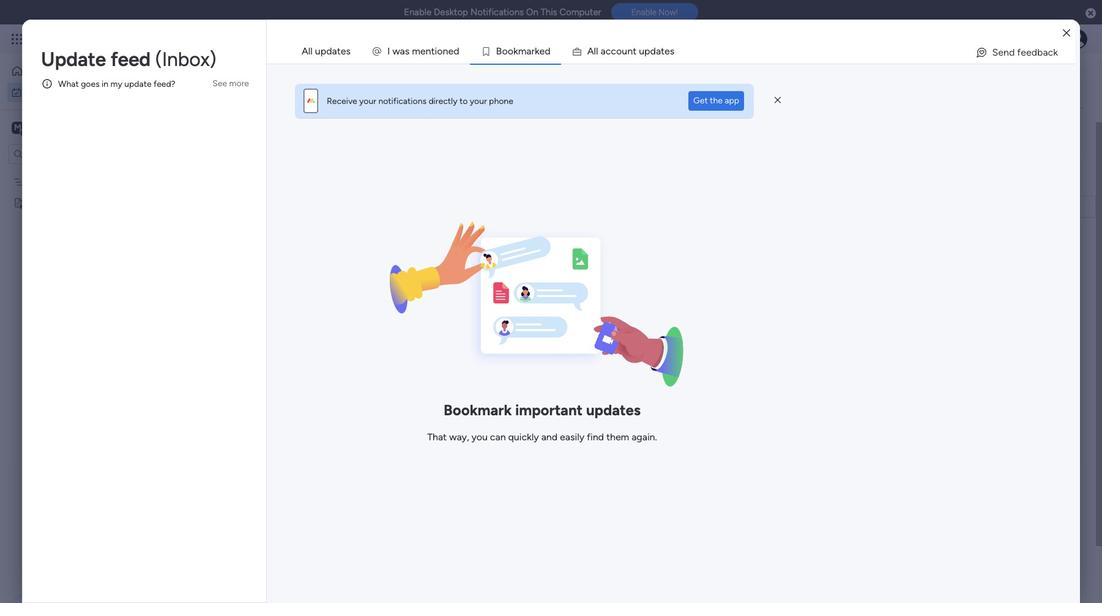 Task type: locate. For each thing, give the bounding box(es) containing it.
date
[[263, 419, 289, 435]]

/ up next week /
[[263, 287, 269, 302]]

0 up without a date / on the left
[[245, 379, 251, 389]]

1 your from the left
[[359, 96, 376, 106]]

items up this week /
[[260, 247, 281, 257]]

0 horizontal spatial this
[[206, 287, 228, 302]]

d right r
[[545, 45, 551, 57]]

0 up this week /
[[252, 247, 258, 257]]

bookmark important updates
[[444, 401, 641, 419]]

1 d from the left
[[454, 45, 459, 57]]

important
[[515, 401, 583, 419]]

dapulse close image
[[1086, 7, 1096, 20]]

this right on
[[541, 7, 557, 18]]

t
[[431, 45, 435, 57], [633, 45, 637, 57], [661, 45, 665, 57]]

u
[[622, 45, 627, 57], [639, 45, 645, 57]]

/ right dates
[[268, 177, 273, 192]]

t right w
[[431, 45, 435, 57]]

kendall parks image
[[1068, 29, 1088, 49]]

o
[[437, 45, 443, 57], [502, 45, 508, 57], [508, 45, 514, 57], [616, 45, 622, 57]]

items up without a date / on the left
[[253, 379, 274, 389]]

1 e from the left
[[420, 45, 426, 57]]

my
[[184, 71, 212, 99], [27, 87, 39, 97]]

list box
[[0, 169, 156, 378]]

s right w
[[405, 45, 410, 57]]

0 horizontal spatial m
[[412, 45, 420, 57]]

my work button
[[7, 82, 132, 102]]

0 vertical spatial 0 items
[[252, 247, 281, 257]]

week for next
[[233, 331, 262, 346]]

this
[[541, 7, 557, 18], [206, 287, 228, 302]]

apps image
[[968, 33, 981, 45]]

0 items up without a date / on the left
[[245, 379, 274, 389]]

feed
[[111, 48, 151, 71]]

e right r
[[540, 45, 545, 57]]

updates up them
[[586, 401, 641, 419]]

0 horizontal spatial your
[[359, 96, 376, 106]]

1 k from the left
[[514, 45, 518, 57]]

0 horizontal spatial d
[[454, 45, 459, 57]]

a right 'p'
[[656, 45, 661, 57]]

/
[[268, 177, 273, 192], [263, 287, 269, 302], [265, 331, 271, 346], [292, 419, 297, 435]]

o left 'p'
[[616, 45, 622, 57]]

1 horizontal spatial m
[[518, 45, 527, 57]]

n
[[426, 45, 431, 57], [443, 45, 448, 57], [627, 45, 633, 57]]

dates
[[233, 177, 265, 192]]

3 o from the left
[[508, 45, 514, 57]]

1 horizontal spatial my
[[184, 71, 212, 99]]

goes
[[81, 79, 100, 89]]

3 t from the left
[[661, 45, 665, 57]]

items
[[260, 247, 281, 257], [253, 379, 274, 389]]

m left i
[[412, 45, 420, 57]]

week
[[231, 287, 260, 302], [233, 331, 262, 346]]

d right i
[[454, 45, 459, 57]]

lottie animation element
[[0, 480, 156, 604]]

workspace image
[[12, 121, 24, 134]]

s
[[405, 45, 410, 57], [670, 45, 675, 57]]

0 horizontal spatial n
[[426, 45, 431, 57]]

more
[[229, 78, 249, 89]]

updates right all
[[315, 45, 351, 57]]

e right 'p'
[[665, 45, 670, 57]]

1 horizontal spatial updates
[[586, 401, 641, 419]]

update
[[41, 48, 106, 71]]

week for this
[[231, 287, 260, 302]]

computer
[[560, 7, 601, 18]]

n right i
[[443, 45, 448, 57]]

0 horizontal spatial 0
[[245, 379, 251, 389]]

1 m from the left
[[412, 45, 420, 57]]

easily
[[560, 431, 585, 443]]

k
[[514, 45, 518, 57], [535, 45, 540, 57]]

0 horizontal spatial my
[[27, 87, 39, 97]]

2 l from the left
[[596, 45, 598, 57]]

n left i
[[426, 45, 431, 57]]

in
[[102, 79, 108, 89]]

0 horizontal spatial u
[[622, 45, 627, 57]]

tab list containing all updates
[[291, 39, 1075, 64]]

2 k from the left
[[535, 45, 540, 57]]

1 horizontal spatial n
[[443, 45, 448, 57]]

0 vertical spatial week
[[231, 287, 260, 302]]

1 t from the left
[[431, 45, 435, 57]]

private board image
[[13, 197, 24, 208]]

1 horizontal spatial k
[[535, 45, 540, 57]]

o left r
[[502, 45, 508, 57]]

1 horizontal spatial this
[[541, 7, 557, 18]]

see more
[[213, 78, 249, 89]]

0 horizontal spatial s
[[405, 45, 410, 57]]

enable left now!
[[631, 7, 657, 17]]

enable left desktop
[[404, 7, 432, 18]]

/ right next
[[265, 331, 271, 346]]

0 vertical spatial this
[[541, 7, 557, 18]]

m button
[[9, 117, 122, 138]]

close image
[[1063, 28, 1071, 38]]

o right b
[[508, 45, 514, 57]]

my left work on the top of page
[[27, 87, 39, 97]]

0 items
[[252, 247, 281, 257], [245, 379, 274, 389]]

l right the a
[[596, 45, 598, 57]]

r
[[532, 45, 535, 57]]

2 horizontal spatial n
[[627, 45, 633, 57]]

directly
[[429, 96, 458, 106]]

l down computer
[[594, 45, 596, 57]]

2 horizontal spatial d
[[650, 45, 656, 57]]

to
[[460, 96, 468, 106]]

u left 'p'
[[622, 45, 627, 57]]

/ for next week /
[[265, 331, 271, 346]]

1 vertical spatial this
[[206, 287, 228, 302]]

past dates /
[[206, 177, 276, 192]]

0 vertical spatial updates
[[315, 45, 351, 57]]

2 horizontal spatial t
[[661, 45, 665, 57]]

select product image
[[11, 33, 23, 45]]

a right the a
[[601, 45, 606, 57]]

1 horizontal spatial enable
[[631, 7, 657, 17]]

t left 'p'
[[633, 45, 637, 57]]

my inside button
[[27, 87, 39, 97]]

your right receive
[[359, 96, 376, 106]]

your
[[359, 96, 376, 106], [470, 96, 487, 106]]

t right 'p'
[[661, 45, 665, 57]]

enable inside 'button'
[[631, 7, 657, 17]]

enable for enable now!
[[631, 7, 657, 17]]

week right next
[[233, 331, 262, 346]]

e right i
[[448, 45, 454, 57]]

e left i
[[420, 45, 426, 57]]

d down 'enable now!'
[[650, 45, 656, 57]]

get the app button
[[689, 91, 744, 111]]

1 n from the left
[[426, 45, 431, 57]]

lottie animation image
[[0, 480, 156, 604]]

0 vertical spatial 0
[[252, 247, 258, 257]]

None search field
[[181, 122, 296, 142]]

option
[[0, 171, 156, 173]]

1 vertical spatial week
[[233, 331, 262, 346]]

my left the see
[[184, 71, 212, 99]]

s right 'p'
[[670, 45, 675, 57]]

see more button
[[208, 74, 254, 94]]

3 d from the left
[[650, 45, 656, 57]]

your right to
[[470, 96, 487, 106]]

feed?
[[154, 79, 175, 89]]

e
[[420, 45, 426, 57], [448, 45, 454, 57], [540, 45, 545, 57], [665, 45, 670, 57]]

0 horizontal spatial k
[[514, 45, 518, 57]]

send
[[992, 47, 1015, 58]]

my
[[111, 79, 122, 89]]

b o o k m a r k e d
[[496, 45, 551, 57]]

m for a
[[518, 45, 527, 57]]

dapulse x slim image
[[775, 95, 781, 106]]

0
[[252, 247, 258, 257], [245, 379, 251, 389]]

w
[[392, 45, 400, 57]]

get
[[694, 95, 708, 106]]

find
[[587, 431, 604, 443]]

my for my work
[[184, 71, 212, 99]]

that way, you can quickly and easily find them again.
[[427, 431, 657, 443]]

4 o from the left
[[616, 45, 622, 57]]

0 horizontal spatial t
[[431, 45, 435, 57]]

again.
[[632, 431, 657, 443]]

2 d from the left
[[545, 45, 551, 57]]

you
[[472, 431, 488, 443]]

1 horizontal spatial d
[[545, 45, 551, 57]]

tab list
[[291, 39, 1075, 64]]

notifications
[[379, 96, 427, 106]]

without a date /
[[206, 419, 300, 435]]

0 items up this week /
[[252, 247, 281, 257]]

m
[[412, 45, 420, 57], [518, 45, 527, 57]]

i
[[387, 45, 390, 57]]

0 horizontal spatial enable
[[404, 7, 432, 18]]

l
[[594, 45, 596, 57], [596, 45, 598, 57]]

this up next
[[206, 287, 228, 302]]

updates
[[315, 45, 351, 57], [586, 401, 641, 419]]

1 vertical spatial items
[[253, 379, 274, 389]]

send feedback button
[[970, 43, 1063, 62]]

m left r
[[518, 45, 527, 57]]

o down desktop
[[437, 45, 443, 57]]

d
[[454, 45, 459, 57], [545, 45, 551, 57], [650, 45, 656, 57]]

1 o from the left
[[437, 45, 443, 57]]

enable desktop notifications on this computer
[[404, 7, 601, 18]]

1 horizontal spatial u
[[639, 45, 645, 57]]

1 horizontal spatial t
[[633, 45, 637, 57]]

on
[[526, 7, 538, 18]]

1 horizontal spatial s
[[670, 45, 675, 57]]

week up next week /
[[231, 287, 260, 302]]

2 m from the left
[[518, 45, 527, 57]]

u down enable now! 'button'
[[639, 45, 645, 57]]

/ for this week /
[[263, 287, 269, 302]]

2 c from the left
[[611, 45, 616, 57]]

enable
[[404, 7, 432, 18], [631, 7, 657, 17]]

1 u from the left
[[622, 45, 627, 57]]

1 horizontal spatial your
[[470, 96, 487, 106]]

c
[[606, 45, 611, 57], [611, 45, 616, 57]]

all updates
[[302, 45, 351, 57]]

n left 'p'
[[627, 45, 633, 57]]

enable now!
[[631, 7, 678, 17]]

without
[[206, 419, 250, 435]]



Task type: vqa. For each thing, say whether or not it's contained in the screenshot.
r
yes



Task type: describe. For each thing, give the bounding box(es) containing it.
and
[[542, 431, 558, 443]]

feedback
[[1017, 47, 1058, 58]]

a right i
[[400, 45, 405, 57]]

2 e from the left
[[448, 45, 454, 57]]

Search in workspace field
[[26, 147, 102, 161]]

update
[[124, 79, 152, 89]]

home button
[[7, 61, 132, 81]]

my work
[[27, 87, 59, 97]]

i w a s m e n t i o n e d
[[387, 45, 459, 57]]

0 vertical spatial items
[[260, 247, 281, 257]]

now!
[[659, 7, 678, 17]]

(inbox)
[[155, 48, 216, 71]]

next week /
[[206, 331, 274, 346]]

m
[[14, 122, 21, 133]]

work
[[41, 87, 59, 97]]

all updates link
[[292, 40, 360, 63]]

what
[[58, 79, 79, 89]]

a left date
[[253, 419, 260, 435]]

/ for past dates /
[[268, 177, 273, 192]]

can
[[490, 431, 506, 443]]

a right b
[[527, 45, 532, 57]]

send feedback
[[992, 47, 1058, 58]]

that
[[427, 431, 447, 443]]

app
[[725, 95, 739, 106]]

a l l a c c o u n t u p d a t e s
[[587, 45, 675, 57]]

update feed (inbox)
[[41, 48, 216, 71]]

receive
[[327, 96, 357, 106]]

4 e from the left
[[665, 45, 670, 57]]

i
[[435, 45, 437, 57]]

quickly
[[508, 431, 539, 443]]

work
[[216, 71, 266, 99]]

3 e from the left
[[540, 45, 545, 57]]

2 your from the left
[[470, 96, 487, 106]]

past
[[206, 177, 230, 192]]

/ right date
[[292, 419, 297, 435]]

notifications
[[470, 7, 524, 18]]

1 s from the left
[[405, 45, 410, 57]]

get the app
[[694, 95, 739, 106]]

1 vertical spatial 0 items
[[245, 379, 274, 389]]

d for a l l a c c o u n t u p d a t e s
[[650, 45, 656, 57]]

1 l from the left
[[594, 45, 596, 57]]

p
[[645, 45, 650, 57]]

1 horizontal spatial 0
[[252, 247, 258, 257]]

the
[[710, 95, 723, 106]]

next
[[206, 331, 231, 346]]

2 o from the left
[[502, 45, 508, 57]]

Filter dashboard by text search field
[[181, 122, 296, 142]]

m for e
[[412, 45, 420, 57]]

1 vertical spatial updates
[[586, 401, 641, 419]]

1 vertical spatial 0
[[245, 379, 251, 389]]

way,
[[449, 431, 469, 443]]

a
[[587, 45, 594, 57]]

see
[[213, 78, 227, 89]]

2 s from the left
[[670, 45, 675, 57]]

bookmark
[[444, 401, 512, 419]]

enable for enable desktop notifications on this computer
[[404, 7, 432, 18]]

d for i w a s m e n t i o n e d
[[454, 45, 459, 57]]

my work
[[184, 71, 266, 99]]

enable now! button
[[611, 3, 698, 22]]

2 u from the left
[[639, 45, 645, 57]]

b
[[496, 45, 502, 57]]

0 horizontal spatial updates
[[315, 45, 351, 57]]

receive your notifications directly to your phone
[[327, 96, 513, 106]]

them
[[607, 431, 629, 443]]

workspace selection element
[[12, 120, 102, 136]]

my for my work
[[27, 87, 39, 97]]

desktop
[[434, 7, 468, 18]]

home
[[28, 65, 52, 76]]

2 n from the left
[[443, 45, 448, 57]]

all
[[302, 45, 313, 57]]

3 n from the left
[[627, 45, 633, 57]]

2 t from the left
[[633, 45, 637, 57]]

phone
[[489, 96, 513, 106]]

1 c from the left
[[606, 45, 611, 57]]

what goes in my update feed?
[[58, 79, 175, 89]]

this week /
[[206, 287, 271, 302]]



